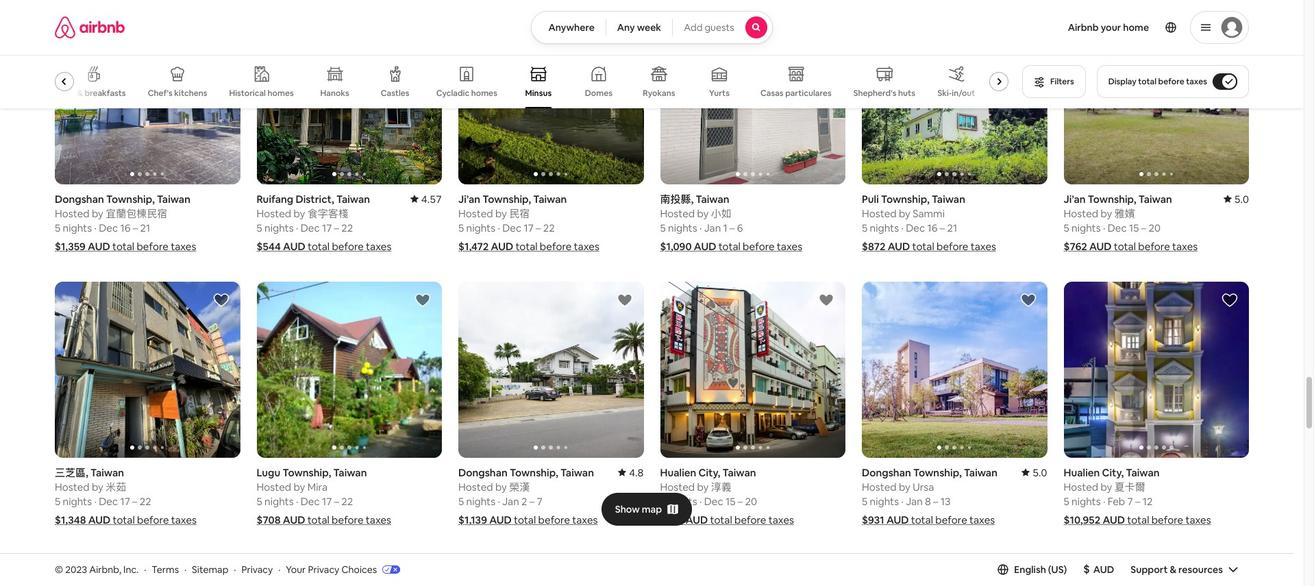 Task type: vqa. For each thing, say whether or not it's contained in the screenshot.


Task type: locate. For each thing, give the bounding box(es) containing it.
5 for ruifang district, taiwan hosted by 食字客棧 5 nights · dec 17 – 22 $544 aud total before taxes
[[257, 221, 262, 234]]

shepherd's huts
[[854, 88, 916, 99]]

total inside hualien city, taiwan hosted by 淳義 5 nights · dec 15 – 20 $572 aud total before taxes
[[710, 513, 732, 526]]

hosted up $931 aud
[[862, 480, 897, 493]]

1 horizontal spatial 7
[[1128, 495, 1133, 508]]

by for lugu township, taiwan hosted by mira 5 nights · dec 17 – 22 $708 aud total before taxes
[[294, 480, 305, 493]]

add guests
[[684, 21, 734, 34]]

hualien inside the hualien city, taiwan hosted by 夏卡爾 5 nights · feb 7 – 12 $10,952 aud total before taxes
[[1064, 466, 1100, 479]]

hosted down the 三芝區, at the left bottom
[[55, 480, 90, 493]]

1 horizontal spatial 20
[[1149, 221, 1161, 234]]

5 inside 'ji'an township, taiwan hosted by 雅嬪 5 nights · dec 15 – 20 $762 aud total before taxes'
[[1064, 221, 1070, 234]]

by left mira
[[294, 480, 305, 493]]

0 horizontal spatial city,
[[699, 466, 721, 479]]

hosted inside the puli township, taiwan hosted by sammi 5 nights · dec 16 – 21 $872 aud total before taxes
[[862, 207, 897, 220]]

add to wishlist: dongshan township, taiwan image
[[617, 292, 633, 308], [1020, 292, 1037, 308], [1222, 565, 1238, 582]]

add to wishlist: hualien city, taiwan image
[[818, 292, 835, 308], [1222, 292, 1238, 308], [213, 565, 229, 582]]

township, inside 'ji'an township, taiwan hosted by 雅嬪 5 nights · dec 15 – 20 $762 aud total before taxes'
[[1088, 192, 1137, 205]]

total down mira
[[307, 513, 330, 526]]

三芝區, taiwan hosted by 米茹 5 nights · dec 17 – 22 $1,348 aud total before taxes
[[55, 466, 197, 526]]

dongshan inside dongshan township, taiwan hosted by 宜蘭包棟民宿 5 nights · dec 16 – 21 $1,359 aud total before taxes
[[55, 192, 104, 205]]

by inside ji'an township, taiwan hosted by 民宿 5 nights · dec 17 – 22 $1,472 aud total before taxes
[[495, 207, 507, 220]]

$1,472 aud
[[459, 240, 513, 253]]

2023
[[65, 563, 87, 575]]

add to wishlist: ji'an township, taiwan image for hosted by 雅嬪
[[1222, 18, 1238, 35]]

17
[[322, 221, 332, 234], [524, 221, 534, 234], [120, 495, 130, 508], [322, 495, 332, 508]]

0 horizontal spatial jan
[[503, 495, 519, 508]]

1 horizontal spatial &
[[1170, 563, 1177, 576]]

ji'an for ji'an township, taiwan hosted by 民宿 5 nights · dec 17 – 22 $1,472 aud total before taxes
[[459, 192, 481, 205]]

total inside lugu township, taiwan hosted by mira 5 nights · dec 17 – 22 $708 aud total before taxes
[[307, 513, 330, 526]]

22
[[342, 221, 353, 234], [543, 221, 555, 234], [140, 495, 151, 508], [342, 495, 353, 508]]

any
[[617, 21, 635, 34]]

4.57
[[421, 192, 442, 205]]

by inside the puli township, taiwan hosted by sammi 5 nights · dec 16 – 21 $872 aud total before taxes
[[899, 207, 911, 220]]

township, up ursa
[[914, 466, 962, 479]]

hualien up $10,952 aud
[[1064, 466, 1100, 479]]

city, up "淳義"
[[699, 466, 721, 479]]

township, for 民宿
[[483, 192, 531, 205]]

1 horizontal spatial privacy
[[308, 563, 340, 575]]

jan left the 8
[[906, 495, 923, 508]]

7
[[537, 495, 543, 508], [1128, 495, 1133, 508]]

city, for 淳義
[[699, 466, 721, 479]]

0 vertical spatial 15
[[1129, 221, 1139, 234]]

total inside ji'an township, taiwan hosted by 民宿 5 nights · dec 17 – 22 $1,472 aud total before taxes
[[516, 240, 538, 253]]

nights up $1,090 aud
[[668, 221, 697, 234]]

nights inside 'ji'an township, taiwan hosted by 雅嬪 5 nights · dec 15 – 20 $762 aud total before taxes'
[[1072, 221, 1101, 234]]

city, inside hualien city, taiwan hosted by 淳義 5 nights · dec 15 – 20 $572 aud total before taxes
[[699, 466, 721, 479]]

dec down 雅嬪
[[1108, 221, 1127, 234]]

0 vertical spatial 20
[[1149, 221, 1161, 234]]

taxes inside lugu township, taiwan hosted by mira 5 nights · dec 17 – 22 $708 aud total before taxes
[[366, 513, 391, 526]]

nights for lugu township, taiwan hosted by mira 5 nights · dec 17 – 22 $708 aud total before taxes
[[265, 495, 294, 508]]

0 vertical spatial 5.0
[[1235, 192, 1249, 205]]

南投縣, taiwan hosted by 小如 5 nights · jan 1 – 6 $1,090 aud total before taxes
[[660, 192, 803, 253]]

1 horizontal spatial add to wishlist: dongshan township, taiwan image
[[1020, 292, 1037, 308]]

jan left 1 at the right of page
[[704, 221, 721, 234]]

by left 榮漢
[[495, 480, 507, 493]]

1 hualien from the left
[[660, 466, 697, 479]]

$931 aud
[[862, 513, 909, 526]]

5 up "$1,359 aud" at the top left
[[55, 221, 60, 234]]

hosted up $572 aud
[[660, 480, 695, 493]]

$10,952 aud
[[1064, 513, 1125, 526]]

1 horizontal spatial 5.0
[[1235, 192, 1249, 205]]

dongshan up $1,139 aud on the bottom of page
[[459, 466, 508, 479]]

· up $931 aud
[[902, 495, 904, 508]]

None search field
[[531, 11, 773, 44]]

0 horizontal spatial privacy
[[242, 563, 273, 575]]

nights up $931 aud
[[870, 495, 899, 508]]

township, inside 'dongshan township, taiwan hosted by 榮漢 5 nights · jan 2 – 7 $1,139 aud total before taxes'
[[510, 466, 558, 479]]

7 right '2'
[[537, 495, 543, 508]]

淳義
[[711, 480, 732, 493]]

before inside dongshan township, taiwan hosted by 宜蘭包棟民宿 5 nights · dec 16 – 21 $1,359 aud total before taxes
[[137, 240, 169, 253]]

夏卡爾
[[1115, 480, 1146, 493]]

hosted inside the hualien city, taiwan hosted by 夏卡爾 5 nights · feb 7 – 12 $10,952 aud total before taxes
[[1064, 480, 1099, 493]]

before
[[1159, 76, 1185, 87], [137, 240, 169, 253], [332, 240, 364, 253], [540, 240, 572, 253], [743, 240, 775, 253], [937, 240, 969, 253], [1139, 240, 1170, 253], [137, 513, 169, 526], [332, 513, 364, 526], [538, 513, 570, 526], [735, 513, 767, 526], [936, 513, 968, 526], [1152, 513, 1184, 526]]

20 for 雅嬪
[[1149, 221, 1161, 234]]

filters
[[1051, 76, 1074, 87]]

by
[[92, 207, 103, 220], [294, 207, 305, 220], [495, 207, 507, 220], [697, 207, 709, 220], [899, 207, 911, 220], [1101, 207, 1113, 220], [92, 480, 103, 493], [294, 480, 305, 493], [495, 480, 507, 493], [697, 480, 709, 493], [899, 480, 911, 493], [1101, 480, 1113, 493]]

15 inside 'ji'an township, taiwan hosted by 雅嬪 5 nights · dec 15 – 20 $762 aud total before taxes'
[[1129, 221, 1139, 234]]

17 down 民宿
[[524, 221, 534, 234]]

5 inside the puli township, taiwan hosted by sammi 5 nights · dec 16 – 21 $872 aud total before taxes
[[862, 221, 868, 234]]

total for ruifang district, taiwan hosted by 食字客棧 5 nights · dec 17 – 22 $544 aud total before taxes
[[308, 240, 330, 253]]

taxes inside dongshan township, taiwan hosted by 宜蘭包棟民宿 5 nights · dec 16 – 21 $1,359 aud total before taxes
[[171, 240, 196, 253]]

· up $544 aud
[[296, 221, 298, 234]]

taxes for dongshan township, taiwan hosted by 榮漢 5 nights · jan 2 – 7 $1,139 aud total before taxes
[[572, 513, 598, 526]]

taxes for ji'an township, taiwan hosted by 雅嬪 5 nights · dec 15 – 20 $762 aud total before taxes
[[1173, 240, 1198, 253]]

by for dongshan township, taiwan hosted by 榮漢 5 nights · jan 2 – 7 $1,139 aud total before taxes
[[495, 480, 507, 493]]

2 horizontal spatial dongshan
[[862, 466, 911, 479]]

17 for $1,472 aud
[[524, 221, 534, 234]]

by for hualien city, taiwan hosted by 夏卡爾 5 nights · feb 7 – 12 $10,952 aud total before taxes
[[1101, 480, 1113, 493]]

township,
[[106, 192, 155, 205], [483, 192, 531, 205], [881, 192, 930, 205], [1088, 192, 1137, 205], [283, 466, 331, 479], [510, 466, 558, 479], [914, 466, 962, 479]]

12
[[1143, 495, 1153, 508]]

by left 民宿
[[495, 207, 507, 220]]

0 horizontal spatial ji'an
[[459, 192, 481, 205]]

5.0
[[1235, 192, 1249, 205], [1033, 466, 1048, 479]]

0 horizontal spatial 21
[[140, 221, 150, 234]]

add to wishlist: 三芝區, taiwan image
[[213, 292, 229, 308]]

none search field containing anywhere
[[531, 11, 773, 44]]

bed & breakfasts
[[60, 88, 126, 99]]

0 horizontal spatial 20
[[745, 495, 757, 508]]

15 down 雅嬪
[[1129, 221, 1139, 234]]

– inside ji'an township, taiwan hosted by 民宿 5 nights · dec 17 – 22 $1,472 aud total before taxes
[[536, 221, 541, 234]]

homes right historical
[[268, 88, 294, 99]]

1 horizontal spatial add to wishlist: ji'an township, taiwan image
[[1222, 18, 1238, 35]]

17 inside ruifang district, taiwan hosted by 食字客棧 5 nights · dec 17 – 22 $544 aud total before taxes
[[322, 221, 332, 234]]

ursa
[[913, 480, 934, 493]]

jan inside dongshan township, taiwan hosted by ursa 5 nights · jan 8 – 13 $931 aud total before taxes
[[906, 495, 923, 508]]

taxes inside hualien city, taiwan hosted by 淳義 5 nights · dec 15 – 20 $572 aud total before taxes
[[769, 513, 794, 526]]

dec for $1,359 aud
[[99, 221, 118, 234]]

nights inside hualien city, taiwan hosted by 淳義 5 nights · dec 15 – 20 $572 aud total before taxes
[[668, 495, 697, 508]]

– inside ruifang district, taiwan hosted by 食字客棧 5 nights · dec 17 – 22 $544 aud total before taxes
[[334, 221, 339, 234]]

0 horizontal spatial dongshan
[[55, 192, 104, 205]]

before inside 'dongshan township, taiwan hosted by 榮漢 5 nights · jan 2 – 7 $1,139 aud total before taxes'
[[538, 513, 570, 526]]

15 down "淳義"
[[726, 495, 736, 508]]

0 horizontal spatial 7
[[537, 495, 543, 508]]

$1,348 aud
[[55, 513, 111, 526]]

2 horizontal spatial add to wishlist: hualien city, taiwan image
[[1222, 292, 1238, 308]]

1 7 from the left
[[537, 495, 543, 508]]

22 inside ruifang district, taiwan hosted by 食字客棧 5 nights · dec 17 – 22 $544 aud total before taxes
[[342, 221, 353, 234]]

5.0 out of 5 average rating image for ji'an township, taiwan hosted by 雅嬪 5 nights · dec 15 – 20 $762 aud total before taxes
[[1224, 192, 1249, 205]]

小如
[[711, 207, 732, 220]]

nights up $10,952 aud
[[1072, 495, 1101, 508]]

2
[[522, 495, 527, 508]]

total down 民宿
[[516, 240, 538, 253]]

kitchens
[[174, 88, 207, 99]]

chef's kitchens
[[148, 88, 207, 99]]

1 horizontal spatial 16
[[928, 221, 938, 234]]

taiwan inside ji'an township, taiwan hosted by 民宿 5 nights · dec 17 – 22 $1,472 aud total before taxes
[[533, 192, 567, 205]]

total inside dongshan township, taiwan hosted by 宜蘭包棟民宿 5 nights · dec 16 – 21 $1,359 aud total before taxes
[[112, 240, 134, 253]]

privacy left your
[[242, 563, 273, 575]]

by inside lugu township, taiwan hosted by mira 5 nights · dec 17 – 22 $708 aud total before taxes
[[294, 480, 305, 493]]

township, for ursa
[[914, 466, 962, 479]]

by up feb
[[1101, 480, 1113, 493]]

1 21 from the left
[[140, 221, 150, 234]]

before inside the puli township, taiwan hosted by sammi 5 nights · dec 16 – 21 $872 aud total before taxes
[[937, 240, 969, 253]]

1
[[723, 221, 728, 234]]

taxes for hualien city, taiwan hosted by 夏卡爾 5 nights · feb 7 – 12 $10,952 aud total before taxes
[[1186, 513, 1212, 526]]

– inside 'ji'an township, taiwan hosted by 雅嬪 5 nights · dec 15 – 20 $762 aud total before taxes'
[[1142, 221, 1147, 234]]

homes
[[268, 88, 294, 99], [471, 88, 498, 99]]

township, up sammi
[[881, 192, 930, 205]]

add to wishlist: ji'an township, taiwan image
[[617, 18, 633, 35], [1222, 18, 1238, 35]]

nights up $1,139 aud on the bottom of page
[[466, 495, 496, 508]]

castles
[[381, 88, 410, 99]]

1 horizontal spatial jan
[[704, 221, 721, 234]]

0 horizontal spatial add to wishlist: hualien city, taiwan image
[[213, 565, 229, 582]]

2 7 from the left
[[1128, 495, 1133, 508]]

nights
[[63, 221, 92, 234], [265, 221, 294, 234], [466, 221, 496, 234], [668, 221, 697, 234], [870, 221, 899, 234], [1072, 221, 1101, 234], [63, 495, 92, 508], [265, 495, 294, 508], [466, 495, 496, 508], [668, 495, 697, 508], [870, 495, 899, 508], [1072, 495, 1101, 508]]

before inside ji'an township, taiwan hosted by 民宿 5 nights · dec 17 – 22 $1,472 aud total before taxes
[[540, 240, 572, 253]]

total for puli township, taiwan hosted by sammi 5 nights · dec 16 – 21 $872 aud total before taxes
[[913, 240, 935, 253]]

0 horizontal spatial add to wishlist: dongshan township, taiwan image
[[617, 292, 633, 308]]

– for hualien city, taiwan hosted by 夏卡爾 5 nights · feb 7 – 12 $10,952 aud total before taxes
[[1136, 495, 1141, 508]]

group
[[55, 8, 240, 184], [257, 8, 442, 184], [459, 8, 644, 184], [660, 8, 846, 184], [862, 8, 1048, 184], [1064, 8, 1249, 184], [55, 55, 1014, 108], [55, 281, 240, 457], [257, 281, 442, 457], [459, 281, 644, 457], [660, 281, 846, 457], [862, 281, 1048, 457], [1064, 281, 1249, 457], [55, 555, 240, 586], [257, 555, 442, 586], [459, 555, 644, 586], [459, 555, 644, 586], [660, 555, 846, 586], [660, 555, 846, 586], [862, 555, 1048, 586], [1064, 555, 1249, 586]]

21 for hosted by sammi
[[948, 221, 958, 234]]

dongshan up $931 aud
[[862, 466, 911, 479]]

filters button
[[1023, 65, 1086, 98]]

add to wishlist: hualien city, taiwan image
[[1020, 565, 1037, 582]]

township, inside the puli township, taiwan hosted by sammi 5 nights · dec 16 – 21 $872 aud total before taxes
[[881, 192, 930, 205]]

taiwan for ruifang district, taiwan hosted by 食字客棧 5 nights · dec 17 – 22 $544 aud total before taxes
[[337, 192, 370, 205]]

dongshan inside 'dongshan township, taiwan hosted by 榮漢 5 nights · jan 2 – 7 $1,139 aud total before taxes'
[[459, 466, 508, 479]]

1 horizontal spatial city,
[[1102, 466, 1124, 479]]

total down 12
[[1128, 513, 1150, 526]]

· inside the puli township, taiwan hosted by sammi 5 nights · dec 16 – 21 $872 aud total before taxes
[[902, 221, 904, 234]]

$1,359 aud
[[55, 240, 110, 253]]

feb
[[1108, 495, 1126, 508]]

cycladic
[[436, 88, 470, 99]]

hosted up $762 aud
[[1064, 207, 1099, 220]]

2 ji'an from the left
[[1064, 192, 1086, 205]]

total down 米茹
[[113, 513, 135, 526]]

2 privacy from the left
[[308, 563, 340, 575]]

1 vertical spatial 20
[[745, 495, 757, 508]]

nights inside 'dongshan township, taiwan hosted by 榮漢 5 nights · jan 2 – 7 $1,139 aud total before taxes'
[[466, 495, 496, 508]]

by left sammi
[[899, 207, 911, 220]]

· up "$1,359 aud" at the top left
[[94, 221, 97, 234]]

by for puli township, taiwan hosted by sammi 5 nights · dec 16 – 21 $872 aud total before taxes
[[899, 207, 911, 220]]

by up "$1,359 aud" at the top left
[[92, 207, 103, 220]]

dec for $762 aud
[[1108, 221, 1127, 234]]

township, up 榮漢
[[510, 466, 558, 479]]

2 city, from the left
[[1102, 466, 1124, 479]]

ji'an inside 'ji'an township, taiwan hosted by 雅嬪 5 nights · dec 15 – 20 $762 aud total before taxes'
[[1064, 192, 1086, 205]]

20 for 淳義
[[745, 495, 757, 508]]

hosted down ruifang
[[257, 207, 291, 220]]

before for ji'an township, taiwan hosted by 雅嬪 5 nights · dec 15 – 20 $762 aud total before taxes
[[1139, 240, 1170, 253]]

by for ruifang district, taiwan hosted by 食字客棧 5 nights · dec 17 – 22 $544 aud total before taxes
[[294, 207, 305, 220]]

total
[[1139, 76, 1157, 87], [112, 240, 134, 253], [308, 240, 330, 253], [516, 240, 538, 253], [719, 240, 741, 253], [913, 240, 935, 253], [1114, 240, 1136, 253], [113, 513, 135, 526], [307, 513, 330, 526], [514, 513, 536, 526], [710, 513, 732, 526], [911, 513, 933, 526], [1128, 513, 1150, 526]]

& right support
[[1170, 563, 1177, 576]]

5 up $572 aud
[[660, 495, 666, 508]]

homes for cycladic homes
[[471, 88, 498, 99]]

5 inside dongshan township, taiwan hosted by ursa 5 nights · jan 8 – 13 $931 aud total before taxes
[[862, 495, 868, 508]]

4.8 out of 5 average rating image
[[618, 466, 644, 479]]

hosted for dongshan township, taiwan hosted by 宜蘭包棟民宿 5 nights · dec 16 – 21 $1,359 aud total before taxes
[[55, 207, 90, 220]]

dec down 米茹
[[99, 495, 118, 508]]

hualien
[[660, 466, 697, 479], [1064, 466, 1100, 479]]

dongshan inside dongshan township, taiwan hosted by ursa 5 nights · jan 8 – 13 $931 aud total before taxes
[[862, 466, 911, 479]]

nights inside 三芝區, taiwan hosted by 米茹 5 nights · dec 17 – 22 $1,348 aud total before taxes
[[63, 495, 92, 508]]

by left ursa
[[899, 480, 911, 493]]

5
[[55, 221, 60, 234], [257, 221, 262, 234], [459, 221, 464, 234], [660, 221, 666, 234], [862, 221, 868, 234], [1064, 221, 1070, 234], [55, 495, 60, 508], [257, 495, 262, 508], [459, 495, 464, 508], [660, 495, 666, 508], [862, 495, 868, 508], [1064, 495, 1070, 508]]

0 horizontal spatial 5.0
[[1033, 466, 1048, 479]]

hosted inside 'dongshan township, taiwan hosted by 榮漢 5 nights · jan 2 – 7 $1,139 aud total before taxes'
[[459, 480, 493, 493]]

hosted inside 三芝區, taiwan hosted by 米茹 5 nights · dec 17 – 22 $1,348 aud total before taxes
[[55, 480, 90, 493]]

17 down 米茹
[[120, 495, 130, 508]]

hualien for hualien city, taiwan hosted by 夏卡爾 5 nights · feb 7 – 12 $10,952 aud total before taxes
[[1064, 466, 1100, 479]]

5.0 out of 5 average rating image
[[1224, 192, 1249, 205], [1022, 466, 1048, 479]]

dongshan for dongshan township, taiwan hosted by 榮漢 5 nights · jan 2 – 7 $1,139 aud total before taxes
[[459, 466, 508, 479]]

22 for $544 aud
[[342, 221, 353, 234]]

taiwan inside 'ji'an township, taiwan hosted by 雅嬪 5 nights · dec 15 – 20 $762 aud total before taxes'
[[1139, 192, 1173, 205]]

2 horizontal spatial jan
[[906, 495, 923, 508]]

nights inside lugu township, taiwan hosted by mira 5 nights · dec 17 – 22 $708 aud total before taxes
[[265, 495, 294, 508]]

·
[[94, 221, 97, 234], [296, 221, 298, 234], [498, 221, 500, 234], [700, 221, 702, 234], [902, 221, 904, 234], [1103, 221, 1106, 234], [94, 495, 97, 508], [296, 495, 298, 508], [498, 495, 500, 508], [700, 495, 702, 508], [902, 495, 904, 508], [1103, 495, 1106, 508], [144, 563, 146, 575], [184, 563, 187, 575], [234, 563, 236, 575], [278, 563, 281, 575]]

1 vertical spatial 5.0 out of 5 average rating image
[[1022, 466, 1048, 479]]

0 horizontal spatial add to wishlist: ji'an township, taiwan image
[[617, 18, 633, 35]]

5 inside lugu township, taiwan hosted by mira 5 nights · dec 17 – 22 $708 aud total before taxes
[[257, 495, 262, 508]]

0 vertical spatial 5.0 out of 5 average rating image
[[1224, 192, 1249, 205]]

17 down 食字客棧
[[322, 221, 332, 234]]

ji'an right 4.57
[[459, 192, 481, 205]]

5 inside 三芝區, taiwan hosted by 米茹 5 nights · dec 17 – 22 $1,348 aud total before taxes
[[55, 495, 60, 508]]

before inside lugu township, taiwan hosted by mira 5 nights · dec 17 – 22 $708 aud total before taxes
[[332, 513, 364, 526]]

total for ji'an township, taiwan hosted by 雅嬪 5 nights · dec 15 – 20 $762 aud total before taxes
[[1114, 240, 1136, 253]]

hanoks
[[320, 88, 349, 99]]

nights for ji'an township, taiwan hosted by 民宿 5 nights · dec 17 – 22 $1,472 aud total before taxes
[[466, 221, 496, 234]]

16 down sammi
[[928, 221, 938, 234]]

1 ji'an from the left
[[459, 192, 481, 205]]

display total before taxes
[[1109, 76, 1208, 87]]

· up $762 aud
[[1103, 221, 1106, 234]]

cycladic homes
[[436, 88, 498, 99]]

· left feb
[[1103, 495, 1106, 508]]

5 for dongshan township, taiwan hosted by ursa 5 nights · jan 8 – 13 $931 aud total before taxes
[[862, 495, 868, 508]]

ryokans
[[643, 88, 675, 99]]

– for hualien city, taiwan hosted by 淳義 5 nights · dec 15 – 20 $572 aud total before taxes
[[738, 495, 743, 508]]

hosted inside 'ji'an township, taiwan hosted by 雅嬪 5 nights · dec 15 – 20 $762 aud total before taxes'
[[1064, 207, 1099, 220]]

nights up the '$872 aud'
[[870, 221, 899, 234]]

total down 1 at the right of page
[[719, 240, 741, 253]]

privacy
[[242, 563, 273, 575], [308, 563, 340, 575]]

taxes inside the puli township, taiwan hosted by sammi 5 nights · dec 16 – 21 $872 aud total before taxes
[[971, 240, 997, 253]]

nights up $572 aud
[[668, 495, 697, 508]]

dec for $572 aud
[[704, 495, 724, 508]]

$872 aud
[[862, 240, 910, 253]]

– inside the puli township, taiwan hosted by sammi 5 nights · dec 16 – 21 $872 aud total before taxes
[[940, 221, 945, 234]]

21
[[140, 221, 150, 234], [948, 221, 958, 234]]

your
[[286, 563, 306, 575]]

hosted for dongshan township, taiwan hosted by ursa 5 nights · jan 8 – 13 $931 aud total before taxes
[[862, 480, 897, 493]]

dec down 食字客棧
[[301, 221, 320, 234]]

taiwan inside the puli township, taiwan hosted by sammi 5 nights · dec 16 – 21 $872 aud total before taxes
[[932, 192, 966, 205]]

2 add to wishlist: ji'an township, taiwan image from the left
[[1222, 18, 1238, 35]]

taiwan inside dongshan township, taiwan hosted by ursa 5 nights · jan 8 – 13 $931 aud total before taxes
[[964, 466, 998, 479]]

township, inside dongshan township, taiwan hosted by 宜蘭包棟民宿 5 nights · dec 16 – 21 $1,359 aud total before taxes
[[106, 192, 155, 205]]

1 horizontal spatial hualien
[[1064, 466, 1100, 479]]

1 horizontal spatial 15
[[1129, 221, 1139, 234]]

nights for hualien city, taiwan hosted by 淳義 5 nights · dec 15 – 20 $572 aud total before taxes
[[668, 495, 697, 508]]

hosted up $1,472 aud
[[459, 207, 493, 220]]

– for ji'an township, taiwan hosted by 民宿 5 nights · dec 17 – 22 $1,472 aud total before taxes
[[536, 221, 541, 234]]

township, inside dongshan township, taiwan hosted by ursa 5 nights · jan 8 – 13 $931 aud total before taxes
[[914, 466, 962, 479]]

5 up $1,348 aud
[[55, 495, 60, 508]]

ji'an township, taiwan hosted by 雅嬪 5 nights · dec 15 – 20 $762 aud total before taxes
[[1064, 192, 1198, 253]]

· up the $708 aud
[[296, 495, 298, 508]]

by for ji'an township, taiwan hosted by 民宿 5 nights · dec 17 – 22 $1,472 aud total before taxes
[[495, 207, 507, 220]]

1 horizontal spatial 5.0 out of 5 average rating image
[[1224, 192, 1249, 205]]

dec inside dongshan township, taiwan hosted by 宜蘭包棟民宿 5 nights · dec 16 – 21 $1,359 aud total before taxes
[[99, 221, 118, 234]]

1 horizontal spatial add to wishlist: hualien city, taiwan image
[[818, 292, 835, 308]]

nights for dongshan township, taiwan hosted by ursa 5 nights · jan 8 – 13 $931 aud total before taxes
[[870, 495, 899, 508]]

dec
[[99, 221, 118, 234], [301, 221, 320, 234], [503, 221, 522, 234], [906, 221, 925, 234], [1108, 221, 1127, 234], [99, 495, 118, 508], [301, 495, 320, 508], [704, 495, 724, 508]]

& for bed
[[77, 88, 83, 99]]

4.8
[[629, 466, 644, 479]]

0 vertical spatial &
[[77, 88, 83, 99]]

· up $1,139 aud on the bottom of page
[[498, 495, 500, 508]]

1 horizontal spatial 21
[[948, 221, 958, 234]]

& right bed
[[77, 88, 83, 99]]

dongshan up "$1,359 aud" at the top left
[[55, 192, 104, 205]]

2 hualien from the left
[[1064, 466, 1100, 479]]

0 horizontal spatial homes
[[268, 88, 294, 99]]

0 horizontal spatial 15
[[726, 495, 736, 508]]

5 up the $708 aud
[[257, 495, 262, 508]]

1 city, from the left
[[699, 466, 721, 479]]

6
[[737, 221, 743, 234]]

1 vertical spatial &
[[1170, 563, 1177, 576]]

& for support
[[1170, 563, 1177, 576]]

english (us)
[[1015, 563, 1067, 576]]

total down the 8
[[911, 513, 933, 526]]

total down "淳義"
[[710, 513, 732, 526]]

$572 aud
[[660, 513, 708, 526]]

hosted down the puli
[[862, 207, 897, 220]]

5 up $1,139 aud on the bottom of page
[[459, 495, 464, 508]]

16 for sammi
[[928, 221, 938, 234]]

particulares
[[786, 88, 832, 99]]

taiwan inside hualien city, taiwan hosted by 淳義 5 nights · dec 15 – 20 $572 aud total before taxes
[[723, 466, 756, 479]]

taiwan for hualien city, taiwan hosted by 夏卡爾 5 nights · feb 7 – 12 $10,952 aud total before taxes
[[1126, 466, 1160, 479]]

5 up $1,090 aud
[[660, 221, 666, 234]]

15 for 淳義
[[726, 495, 736, 508]]

by for dongshan township, taiwan hosted by 宜蘭包棟民宿 5 nights · dec 16 – 21 $1,359 aud total before taxes
[[92, 207, 103, 220]]

by left 雅嬪
[[1101, 207, 1113, 220]]

before for dongshan township, taiwan hosted by 榮漢 5 nights · jan 2 – 7 $1,139 aud total before taxes
[[538, 513, 570, 526]]

taiwan for ji'an township, taiwan hosted by 雅嬪 5 nights · dec 15 – 20 $762 aud total before taxes
[[1139, 192, 1173, 205]]

5 for ji'an township, taiwan hosted by 雅嬪 5 nights · dec 15 – 20 $762 aud total before taxes
[[1064, 221, 1070, 234]]

5 inside hualien city, taiwan hosted by 淳義 5 nights · dec 15 – 20 $572 aud total before taxes
[[660, 495, 666, 508]]

· up the '$872 aud'
[[902, 221, 904, 234]]

taiwan inside ruifang district, taiwan hosted by 食字客棧 5 nights · dec 17 – 22 $544 aud total before taxes
[[337, 192, 370, 205]]

hosted up $1,139 aud on the bottom of page
[[459, 480, 493, 493]]

· inside lugu township, taiwan hosted by mira 5 nights · dec 17 – 22 $708 aud total before taxes
[[296, 495, 298, 508]]

city, up 夏卡爾
[[1102, 466, 1124, 479]]

total inside 'dongshan township, taiwan hosted by 榮漢 5 nights · jan 2 – 7 $1,139 aud total before taxes'
[[514, 513, 536, 526]]

nights for dongshan township, taiwan hosted by 宜蘭包棟民宿 5 nights · dec 16 – 21 $1,359 aud total before taxes
[[63, 221, 92, 234]]

privacy right your
[[308, 563, 340, 575]]

· left the privacy link
[[234, 563, 236, 575]]

terms
[[152, 563, 179, 575]]

nights inside dongshan township, taiwan hosted by ursa 5 nights · jan 8 – 13 $931 aud total before taxes
[[870, 495, 899, 508]]

taxes inside "南投縣, taiwan hosted by 小如 5 nights · jan 1 – 6 $1,090 aud total before taxes"
[[777, 240, 803, 253]]

hosted for dongshan township, taiwan hosted by 榮漢 5 nights · jan 2 – 7 $1,139 aud total before taxes
[[459, 480, 493, 493]]

nights up the $708 aud
[[265, 495, 294, 508]]

nights inside ji'an township, taiwan hosted by 民宿 5 nights · dec 17 – 22 $1,472 aud total before taxes
[[466, 221, 496, 234]]

total inside the hualien city, taiwan hosted by 夏卡爾 5 nights · feb 7 – 12 $10,952 aud total before taxes
[[1128, 513, 1150, 526]]

0 horizontal spatial &
[[77, 88, 83, 99]]

5 up $10,952 aud
[[1064, 495, 1070, 508]]

1 horizontal spatial homes
[[471, 88, 498, 99]]

dongshan
[[55, 192, 104, 205], [459, 466, 508, 479], [862, 466, 911, 479]]

1 add to wishlist: ji'an township, taiwan image from the left
[[617, 18, 633, 35]]

total down sammi
[[913, 240, 935, 253]]

0 horizontal spatial hualien
[[660, 466, 697, 479]]

any week
[[617, 21, 662, 34]]

by left 米茹
[[92, 480, 103, 493]]

5 inside ji'an township, taiwan hosted by 民宿 5 nights · dec 17 – 22 $1,472 aud total before taxes
[[459, 221, 464, 234]]

dec down "淳義"
[[704, 495, 724, 508]]

anywhere
[[549, 21, 595, 34]]

7 inside 'dongshan township, taiwan hosted by 榮漢 5 nights · jan 2 – 7 $1,139 aud total before taxes'
[[537, 495, 543, 508]]

huts
[[899, 88, 916, 99]]

township, for 雅嬪
[[1088, 192, 1137, 205]]

15 inside hualien city, taiwan hosted by 淳義 5 nights · dec 15 – 20 $572 aud total before taxes
[[726, 495, 736, 508]]

hosted inside ji'an township, taiwan hosted by 民宿 5 nights · dec 17 – 22 $1,472 aud total before taxes
[[459, 207, 493, 220]]

by inside the hualien city, taiwan hosted by 夏卡爾 5 nights · feb 7 – 12 $10,952 aud total before taxes
[[1101, 480, 1113, 493]]

1 horizontal spatial ji'an
[[1064, 192, 1086, 205]]

total down 雅嬪
[[1114, 240, 1136, 253]]

taiwan for dongshan township, taiwan hosted by 榮漢 5 nights · jan 2 – 7 $1,139 aud total before taxes
[[561, 466, 594, 479]]

20 inside hualien city, taiwan hosted by 淳義 5 nights · dec 15 – 20 $572 aud total before taxes
[[745, 495, 757, 508]]

dec inside ji'an township, taiwan hosted by 民宿 5 nights · dec 17 – 22 $1,472 aud total before taxes
[[503, 221, 522, 234]]

support & resources
[[1131, 563, 1223, 576]]

in/out
[[952, 88, 976, 99]]

hosted up "$1,359 aud" at the top left
[[55, 207, 90, 220]]

jan left '2'
[[503, 495, 519, 508]]

display
[[1109, 76, 1137, 87]]

township, up 民宿
[[483, 192, 531, 205]]

by left 小如
[[697, 207, 709, 220]]

ji'an for ji'an township, taiwan hosted by 雅嬪 5 nights · dec 15 – 20 $762 aud total before taxes
[[1064, 192, 1086, 205]]

hosted down 南投縣,
[[660, 207, 695, 220]]

1 vertical spatial 5.0
[[1033, 466, 1048, 479]]

township, up mira
[[283, 466, 331, 479]]

1 16 from the left
[[120, 221, 130, 234]]

dec down mira
[[301, 495, 320, 508]]

5 inside the hualien city, taiwan hosted by 夏卡爾 5 nights · feb 7 – 12 $10,952 aud total before taxes
[[1064, 495, 1070, 508]]

dec for $872 aud
[[906, 221, 925, 234]]

5 up $762 aud
[[1064, 221, 1070, 234]]

1 privacy from the left
[[242, 563, 273, 575]]

taiwan inside the hualien city, taiwan hosted by 夏卡爾 5 nights · feb 7 – 12 $10,952 aud total before taxes
[[1126, 466, 1160, 479]]

by down district, at left
[[294, 207, 305, 220]]

group containing historical homes
[[55, 55, 1014, 108]]

hosted for lugu township, taiwan hosted by mira 5 nights · dec 17 – 22 $708 aud total before taxes
[[257, 480, 291, 493]]

total for dongshan township, taiwan hosted by 榮漢 5 nights · jan 2 – 7 $1,139 aud total before taxes
[[514, 513, 536, 526]]

5 inside "南投縣, taiwan hosted by 小如 5 nights · jan 1 – 6 $1,090 aud total before taxes"
[[660, 221, 666, 234]]

hosted
[[55, 207, 90, 220], [257, 207, 291, 220], [459, 207, 493, 220], [660, 207, 695, 220], [862, 207, 897, 220], [1064, 207, 1099, 220], [55, 480, 90, 493], [257, 480, 291, 493], [459, 480, 493, 493], [660, 480, 695, 493], [862, 480, 897, 493], [1064, 480, 1099, 493]]

5 inside dongshan township, taiwan hosted by 宜蘭包棟民宿 5 nights · dec 16 – 21 $1,359 aud total before taxes
[[55, 221, 60, 234]]

dec inside hualien city, taiwan hosted by 淳義 5 nights · dec 15 – 20 $572 aud total before taxes
[[704, 495, 724, 508]]

5 up $1,472 aud
[[459, 221, 464, 234]]

nights inside ruifang district, taiwan hosted by 食字客棧 5 nights · dec 17 – 22 $544 aud total before taxes
[[265, 221, 294, 234]]

– for dongshan township, taiwan hosted by 榮漢 5 nights · jan 2 – 7 $1,139 aud total before taxes
[[530, 495, 535, 508]]

homes right the cycladic
[[471, 88, 498, 99]]

before inside dongshan township, taiwan hosted by ursa 5 nights · jan 8 – 13 $931 aud total before taxes
[[936, 513, 968, 526]]

17 down mira
[[322, 495, 332, 508]]

taiwan inside dongshan township, taiwan hosted by 宜蘭包棟民宿 5 nights · dec 16 – 21 $1,359 aud total before taxes
[[157, 192, 191, 205]]

2 16 from the left
[[928, 221, 938, 234]]

5 up the '$872 aud'
[[862, 221, 868, 234]]

lugu
[[257, 466, 281, 479]]

ji'an
[[459, 192, 481, 205], [1064, 192, 1086, 205]]

0 horizontal spatial 16
[[120, 221, 130, 234]]

taiwan inside 三芝區, taiwan hosted by 米茹 5 nights · dec 17 – 22 $1,348 aud total before taxes
[[90, 466, 124, 479]]

0 horizontal spatial 5.0 out of 5 average rating image
[[1022, 466, 1048, 479]]

1 vertical spatial 15
[[726, 495, 736, 508]]

2 21 from the left
[[948, 221, 958, 234]]

nights up "$1,359 aud" at the top left
[[63, 221, 92, 234]]

16 for 宜蘭包棟民宿
[[120, 221, 130, 234]]

by inside dongshan township, taiwan hosted by ursa 5 nights · jan 8 – 13 $931 aud total before taxes
[[899, 480, 911, 493]]

by inside 'ji'an township, taiwan hosted by 雅嬪 5 nights · dec 15 – 20 $762 aud total before taxes'
[[1101, 207, 1113, 220]]

$544 aud
[[257, 240, 305, 253]]

ji'an up $762 aud
[[1064, 192, 1086, 205]]

21 inside dongshan township, taiwan hosted by 宜蘭包棟民宿 5 nights · dec 16 – 21 $1,359 aud total before taxes
[[140, 221, 150, 234]]

– inside dongshan township, taiwan hosted by 宜蘭包棟民宿 5 nights · dec 16 – 21 $1,359 aud total before taxes
[[133, 221, 138, 234]]

taxes for lugu township, taiwan hosted by mira 5 nights · dec 17 – 22 $708 aud total before taxes
[[366, 513, 391, 526]]

privacy inside your privacy choices link
[[308, 563, 340, 575]]

1 horizontal spatial dongshan
[[459, 466, 508, 479]]

before inside ruifang district, taiwan hosted by 食字客棧 5 nights · dec 17 – 22 $544 aud total before taxes
[[332, 240, 364, 253]]

total for dongshan township, taiwan hosted by 宜蘭包棟民宿 5 nights · dec 16 – 21 $1,359 aud total before taxes
[[112, 240, 134, 253]]

hosted for hualien city, taiwan hosted by 淳義 5 nights · dec 15 – 20 $572 aud total before taxes
[[660, 480, 695, 493]]

5 up $931 aud
[[862, 495, 868, 508]]

ji'an inside ji'an township, taiwan hosted by 民宿 5 nights · dec 17 – 22 $1,472 aud total before taxes
[[459, 192, 481, 205]]

hosted down lugu
[[257, 480, 291, 493]]

total for dongshan township, taiwan hosted by ursa 5 nights · jan 8 – 13 $931 aud total before taxes
[[911, 513, 933, 526]]

dec down 宜蘭包棟民宿
[[99, 221, 118, 234]]

17 inside lugu township, taiwan hosted by mira 5 nights · dec 17 – 22 $708 aud total before taxes
[[322, 495, 332, 508]]

jan inside 'dongshan township, taiwan hosted by 榮漢 5 nights · jan 2 – 7 $1,139 aud total before taxes'
[[503, 495, 519, 508]]

minsus
[[525, 88, 552, 99]]

$
[[1084, 562, 1090, 576]]

total down 宜蘭包棟民宿
[[112, 240, 134, 253]]

mira
[[308, 480, 328, 493]]

before inside the hualien city, taiwan hosted by 夏卡爾 5 nights · feb 7 – 12 $10,952 aud total before taxes
[[1152, 513, 1184, 526]]

nights up $1,348 aud
[[63, 495, 92, 508]]

taiwan for lugu township, taiwan hosted by mira 5 nights · dec 17 – 22 $708 aud total before taxes
[[333, 466, 367, 479]]

5 for lugu township, taiwan hosted by mira 5 nights · dec 17 – 22 $708 aud total before taxes
[[257, 495, 262, 508]]



Task type: describe. For each thing, give the bounding box(es) containing it.
dec inside 三芝區, taiwan hosted by 米茹 5 nights · dec 17 – 22 $1,348 aud total before taxes
[[99, 495, 118, 508]]

· inside 三芝區, taiwan hosted by 米茹 5 nights · dec 17 – 22 $1,348 aud total before taxes
[[94, 495, 97, 508]]

米茹
[[106, 480, 126, 493]]

三芝區,
[[55, 466, 88, 479]]

nights for dongshan township, taiwan hosted by 榮漢 5 nights · jan 2 – 7 $1,139 aud total before taxes
[[466, 495, 496, 508]]

total for ji'an township, taiwan hosted by 民宿 5 nights · dec 17 – 22 $1,472 aud total before taxes
[[516, 240, 538, 253]]

5 for hualien city, taiwan hosted by 夏卡爾 5 nights · feb 7 – 12 $10,952 aud total before taxes
[[1064, 495, 1070, 508]]

17 inside 三芝區, taiwan hosted by 米茹 5 nights · dec 17 – 22 $1,348 aud total before taxes
[[120, 495, 130, 508]]

15 for 雅嬪
[[1129, 221, 1139, 234]]

taxes for dongshan township, taiwan hosted by 宜蘭包棟民宿 5 nights · dec 16 – 21 $1,359 aud total before taxes
[[171, 240, 196, 253]]

taiwan for dongshan township, taiwan hosted by 宜蘭包棟民宿 5 nights · dec 16 – 21 $1,359 aud total before taxes
[[157, 192, 191, 205]]

– for ji'an township, taiwan hosted by 雅嬪 5 nights · dec 15 – 20 $762 aud total before taxes
[[1142, 221, 1147, 234]]

by for hualien city, taiwan hosted by 淳義 5 nights · dec 15 – 20 $572 aud total before taxes
[[697, 480, 709, 493]]

taiwan for puli township, taiwan hosted by sammi 5 nights · dec 16 – 21 $872 aud total before taxes
[[932, 192, 966, 205]]

© 2023 airbnb, inc. ·
[[55, 563, 146, 575]]

total for hualien city, taiwan hosted by 淳義 5 nights · dec 15 – 20 $572 aud total before taxes
[[710, 513, 732, 526]]

lugu township, taiwan hosted by mira 5 nights · dec 17 – 22 $708 aud total before taxes
[[257, 466, 391, 526]]

dec for $1,472 aud
[[503, 221, 522, 234]]

4.57 out of 5 average rating image
[[410, 192, 442, 205]]

$708 aud
[[257, 513, 305, 526]]

before for dongshan township, taiwan hosted by 宜蘭包棟民宿 5 nights · dec 16 – 21 $1,359 aud total before taxes
[[137, 240, 169, 253]]

add to wishlist: hualien city, taiwan image for hualien city, taiwan hosted by 夏卡爾 5 nights · feb 7 – 12 $10,952 aud total before taxes
[[1222, 292, 1238, 308]]

– inside "南投縣, taiwan hosted by 小如 5 nights · jan 1 – 6 $1,090 aud total before taxes"
[[730, 221, 735, 234]]

choices
[[342, 563, 377, 575]]

show map
[[615, 503, 662, 515]]

your
[[1101, 21, 1121, 34]]

bed
[[60, 88, 75, 99]]

8
[[925, 495, 931, 508]]

hosted for ji'an township, taiwan hosted by 雅嬪 5 nights · dec 15 – 20 $762 aud total before taxes
[[1064, 207, 1099, 220]]

nights inside "南投縣, taiwan hosted by 小如 5 nights · jan 1 – 6 $1,090 aud total before taxes"
[[668, 221, 697, 234]]

· inside 'dongshan township, taiwan hosted by 榮漢 5 nights · jan 2 – 7 $1,139 aud total before taxes'
[[498, 495, 500, 508]]

dongshan township, taiwan hosted by ursa 5 nights · jan 8 – 13 $931 aud total before taxes
[[862, 466, 998, 526]]

historical
[[229, 88, 266, 99]]

before for hualien city, taiwan hosted by 淳義 5 nights · dec 15 – 20 $572 aud total before taxes
[[735, 513, 767, 526]]

terms · sitemap · privacy ·
[[152, 563, 281, 575]]

taxes for ruifang district, taiwan hosted by 食字客棧 5 nights · dec 17 – 22 $544 aud total before taxes
[[366, 240, 392, 253]]

5 for dongshan township, taiwan hosted by 宜蘭包棟民宿 5 nights · dec 16 – 21 $1,359 aud total before taxes
[[55, 221, 60, 234]]

$ aud
[[1084, 562, 1115, 576]]

before for ruifang district, taiwan hosted by 食字客棧 5 nights · dec 17 – 22 $544 aud total before taxes
[[332, 240, 364, 253]]

total inside "南投縣, taiwan hosted by 小如 5 nights · jan 1 – 6 $1,090 aud total before taxes"
[[719, 240, 741, 253]]

dec for $708 aud
[[301, 495, 320, 508]]

before for ji'an township, taiwan hosted by 民宿 5 nights · dec 17 – 22 $1,472 aud total before taxes
[[540, 240, 572, 253]]

· right inc.
[[144, 563, 146, 575]]

dec for $544 aud
[[301, 221, 320, 234]]

食字客棧
[[308, 207, 349, 220]]

· left your
[[278, 563, 281, 575]]

taiwan for dongshan township, taiwan hosted by ursa 5 nights · jan 8 – 13 $931 aud total before taxes
[[964, 466, 998, 479]]

· inside dongshan township, taiwan hosted by ursa 5 nights · jan 8 – 13 $931 aud total before taxes
[[902, 495, 904, 508]]

5.0 out of 5 average rating image for dongshan township, taiwan hosted by ursa 5 nights · jan 8 – 13 $931 aud total before taxes
[[1022, 466, 1048, 479]]

hosted inside "南投縣, taiwan hosted by 小如 5 nights · jan 1 – 6 $1,090 aud total before taxes"
[[660, 207, 695, 220]]

historical homes
[[229, 88, 294, 99]]

hosted for ruifang district, taiwan hosted by 食字客棧 5 nights · dec 17 – 22 $544 aud total before taxes
[[257, 207, 291, 220]]

yurts
[[709, 88, 730, 99]]

taiwan for ji'an township, taiwan hosted by 民宿 5 nights · dec 17 – 22 $1,472 aud total before taxes
[[533, 192, 567, 205]]

dongshan township, taiwan hosted by 宜蘭包棟民宿 5 nights · dec 16 – 21 $1,359 aud total before taxes
[[55, 192, 196, 253]]

city, for 夏卡爾
[[1102, 466, 1124, 479]]

hualien for hualien city, taiwan hosted by 淳義 5 nights · dec 15 – 20 $572 aud total before taxes
[[660, 466, 697, 479]]

7 inside the hualien city, taiwan hosted by 夏卡爾 5 nights · feb 7 – 12 $10,952 aud total before taxes
[[1128, 495, 1133, 508]]

airbnb your home link
[[1060, 13, 1158, 42]]

– for ruifang district, taiwan hosted by 食字客棧 5 nights · dec 17 – 22 $544 aud total before taxes
[[334, 221, 339, 234]]

township, for sammi
[[881, 192, 930, 205]]

aud
[[1094, 563, 1115, 576]]

total right display
[[1139, 76, 1157, 87]]

township, for 宜蘭包棟民宿
[[106, 192, 155, 205]]

· inside ji'an township, taiwan hosted by 民宿 5 nights · dec 17 – 22 $1,472 aud total before taxes
[[498, 221, 500, 234]]

jan inside "南投縣, taiwan hosted by 小如 5 nights · jan 1 – 6 $1,090 aud total before taxes"
[[704, 221, 721, 234]]

ski-in/out
[[938, 88, 976, 99]]

ruifang
[[257, 192, 293, 205]]

add to wishlist: lugu township, taiwan image
[[415, 292, 431, 308]]

terms link
[[152, 563, 179, 575]]

before for hualien city, taiwan hosted by 夏卡爾 5 nights · feb 7 – 12 $10,952 aud total before taxes
[[1152, 513, 1184, 526]]

profile element
[[789, 0, 1249, 55]]

taiwan for hualien city, taiwan hosted by 淳義 5 nights · dec 15 – 20 $572 aud total before taxes
[[723, 466, 756, 479]]

5 for ji'an township, taiwan hosted by 民宿 5 nights · dec 17 – 22 $1,472 aud total before taxes
[[459, 221, 464, 234]]

$1,139 aud
[[459, 513, 512, 526]]

show
[[615, 503, 640, 515]]

· inside "南投縣, taiwan hosted by 小如 5 nights · jan 1 – 6 $1,090 aud total before taxes"
[[700, 221, 702, 234]]

hosted for hualien city, taiwan hosted by 夏卡爾 5 nights · feb 7 – 12 $10,952 aud total before taxes
[[1064, 480, 1099, 493]]

民宿
[[509, 207, 530, 220]]

resources
[[1179, 563, 1223, 576]]

casas
[[761, 88, 784, 99]]

taiwan inside "南投縣, taiwan hosted by 小如 5 nights · jan 1 – 6 $1,090 aud total before taxes"
[[696, 192, 730, 205]]

ji'an township, taiwan hosted by 民宿 5 nights · dec 17 – 22 $1,472 aud total before taxes
[[459, 192, 600, 253]]

13
[[941, 495, 951, 508]]

support & resources button
[[1131, 563, 1239, 576]]

22 for $708 aud
[[342, 495, 353, 508]]

domes
[[585, 88, 613, 99]]

· inside hualien city, taiwan hosted by 淳義 5 nights · dec 15 – 20 $572 aud total before taxes
[[700, 495, 702, 508]]

· inside the hualien city, taiwan hosted by 夏卡爾 5 nights · feb 7 – 12 $10,952 aud total before taxes
[[1103, 495, 1106, 508]]

support
[[1131, 563, 1168, 576]]

casas particulares
[[761, 88, 832, 99]]

· inside 'ji'an township, taiwan hosted by 雅嬪 5 nights · dec 15 – 20 $762 aud total before taxes'
[[1103, 221, 1106, 234]]

5.0 for dongshan township, taiwan hosted by ursa 5 nights · jan 8 – 13 $931 aud total before taxes
[[1033, 466, 1048, 479]]

before for dongshan township, taiwan hosted by ursa 5 nights · jan 8 – 13 $931 aud total before taxes
[[936, 513, 968, 526]]

before for lugu township, taiwan hosted by mira 5 nights · dec 17 – 22 $708 aud total before taxes
[[332, 513, 364, 526]]

(us)
[[1049, 563, 1067, 576]]

total for lugu township, taiwan hosted by mira 5 nights · dec 17 – 22 $708 aud total before taxes
[[307, 513, 330, 526]]

total for hualien city, taiwan hosted by 夏卡爾 5 nights · feb 7 – 12 $10,952 aud total before taxes
[[1128, 513, 1150, 526]]

guests
[[705, 21, 734, 34]]

hosted for puli township, taiwan hosted by sammi 5 nights · dec 16 – 21 $872 aud total before taxes
[[862, 207, 897, 220]]

dongshan for dongshan township, taiwan hosted by 宜蘭包棟民宿 5 nights · dec 16 – 21 $1,359 aud total before taxes
[[55, 192, 104, 205]]

5.0 for ji'an township, taiwan hosted by 雅嬪 5 nights · dec 15 – 20 $762 aud total before taxes
[[1235, 192, 1249, 205]]

17 for $708 aud
[[322, 495, 332, 508]]

township, for mira
[[283, 466, 331, 479]]

dongshan for dongshan township, taiwan hosted by ursa 5 nights · jan 8 – 13 $931 aud total before taxes
[[862, 466, 911, 479]]

– for lugu township, taiwan hosted by mira 5 nights · dec 17 – 22 $708 aud total before taxes
[[334, 495, 339, 508]]

宜蘭包棟民宿
[[106, 207, 167, 220]]

add
[[684, 21, 703, 34]]

22 inside 三芝區, taiwan hosted by 米茹 5 nights · dec 17 – 22 $1,348 aud total before taxes
[[140, 495, 151, 508]]

add to wishlist: dongshan township, taiwan image for 5.0
[[1020, 292, 1037, 308]]

sammi
[[913, 207, 945, 220]]

– for dongshan township, taiwan hosted by 宜蘭包棟民宿 5 nights · dec 16 – 21 $1,359 aud total before taxes
[[133, 221, 138, 234]]

· right terms link
[[184, 563, 187, 575]]

anywhere button
[[531, 11, 606, 44]]

before inside "南投縣, taiwan hosted by 小如 5 nights · jan 1 – 6 $1,090 aud total before taxes"
[[743, 240, 775, 253]]

南投縣,
[[660, 192, 694, 205]]

map
[[642, 503, 662, 515]]

2 horizontal spatial add to wishlist: dongshan township, taiwan image
[[1222, 565, 1238, 582]]

5 for hualien city, taiwan hosted by 淳義 5 nights · dec 15 – 20 $572 aud total before taxes
[[660, 495, 666, 508]]

breakfasts
[[85, 88, 126, 99]]

– inside 三芝區, taiwan hosted by 米茹 5 nights · dec 17 – 22 $1,348 aud total before taxes
[[132, 495, 137, 508]]

17 for $544 aud
[[322, 221, 332, 234]]

home
[[1124, 21, 1149, 34]]

add guests button
[[673, 11, 773, 44]]

week
[[637, 21, 662, 34]]

total inside 三芝區, taiwan hosted by 米茹 5 nights · dec 17 – 22 $1,348 aud total before taxes
[[113, 513, 135, 526]]

ruifang district, taiwan hosted by 食字客棧 5 nights · dec 17 – 22 $544 aud total before taxes
[[257, 192, 392, 253]]

english
[[1015, 563, 1046, 576]]

hualien city, taiwan hosted by 淳義 5 nights · dec 15 – 20 $572 aud total before taxes
[[660, 466, 794, 526]]

$1,090 aud
[[660, 240, 717, 253]]

english (us) button
[[998, 563, 1067, 576]]

hosted for ji'an township, taiwan hosted by 民宿 5 nights · dec 17 – 22 $1,472 aud total before taxes
[[459, 207, 493, 220]]

add to wishlist: hualien city, taiwan image for hualien city, taiwan hosted by 淳義 5 nights · dec 15 – 20 $572 aud total before taxes
[[818, 292, 835, 308]]

add to wishlist: dongshan township, taiwan image for 4.8
[[617, 292, 633, 308]]

before for puli township, taiwan hosted by sammi 5 nights · dec 16 – 21 $872 aud total before taxes
[[937, 240, 969, 253]]

by for dongshan township, taiwan hosted by ursa 5 nights · jan 8 – 13 $931 aud total before taxes
[[899, 480, 911, 493]]

sitemap
[[192, 563, 229, 575]]

before inside 三芝區, taiwan hosted by 米茹 5 nights · dec 17 – 22 $1,348 aud total before taxes
[[137, 513, 169, 526]]

airbnb,
[[89, 563, 121, 575]]

taxes inside 三芝區, taiwan hosted by 米茹 5 nights · dec 17 – 22 $1,348 aud total before taxes
[[171, 513, 197, 526]]

– for puli township, taiwan hosted by sammi 5 nights · dec 16 – 21 $872 aud total before taxes
[[940, 221, 945, 234]]

township, for 榮漢
[[510, 466, 558, 479]]

· inside dongshan township, taiwan hosted by 宜蘭包棟民宿 5 nights · dec 16 – 21 $1,359 aud total before taxes
[[94, 221, 97, 234]]

jan for dongshan township, taiwan hosted by ursa 5 nights · jan 8 – 13 $931 aud total before taxes
[[906, 495, 923, 508]]

any week button
[[606, 11, 673, 44]]

sitemap link
[[192, 563, 229, 575]]

$762 aud
[[1064, 240, 1112, 253]]

puli
[[862, 192, 879, 205]]

shepherd's
[[854, 88, 897, 99]]

chef's
[[148, 88, 173, 99]]

homes for historical homes
[[268, 88, 294, 99]]

district,
[[296, 192, 334, 205]]

· inside ruifang district, taiwan hosted by 食字客棧 5 nights · dec 17 – 22 $544 aud total before taxes
[[296, 221, 298, 234]]

– for dongshan township, taiwan hosted by ursa 5 nights · jan 8 – 13 $931 aud total before taxes
[[934, 495, 939, 508]]

nights for ji'an township, taiwan hosted by 雅嬪 5 nights · dec 15 – 20 $762 aud total before taxes
[[1072, 221, 1101, 234]]

by inside 三芝區, taiwan hosted by 米茹 5 nights · dec 17 – 22 $1,348 aud total before taxes
[[92, 480, 103, 493]]

ski-
[[938, 88, 952, 99]]

by for ji'an township, taiwan hosted by 雅嬪 5 nights · dec 15 – 20 $762 aud total before taxes
[[1101, 207, 1113, 220]]

5 for dongshan township, taiwan hosted by 榮漢 5 nights · jan 2 – 7 $1,139 aud total before taxes
[[459, 495, 464, 508]]

your privacy choices link
[[286, 563, 400, 576]]

by inside "南投縣, taiwan hosted by 小如 5 nights · jan 1 – 6 $1,090 aud total before taxes"
[[697, 207, 709, 220]]

taxes for puli township, taiwan hosted by sammi 5 nights · dec 16 – 21 $872 aud total before taxes
[[971, 240, 997, 253]]

hualien city, taiwan hosted by 夏卡爾 5 nights · feb 7 – 12 $10,952 aud total before taxes
[[1064, 466, 1212, 526]]

dongshan township, taiwan hosted by 榮漢 5 nights · jan 2 – 7 $1,139 aud total before taxes
[[459, 466, 598, 526]]



